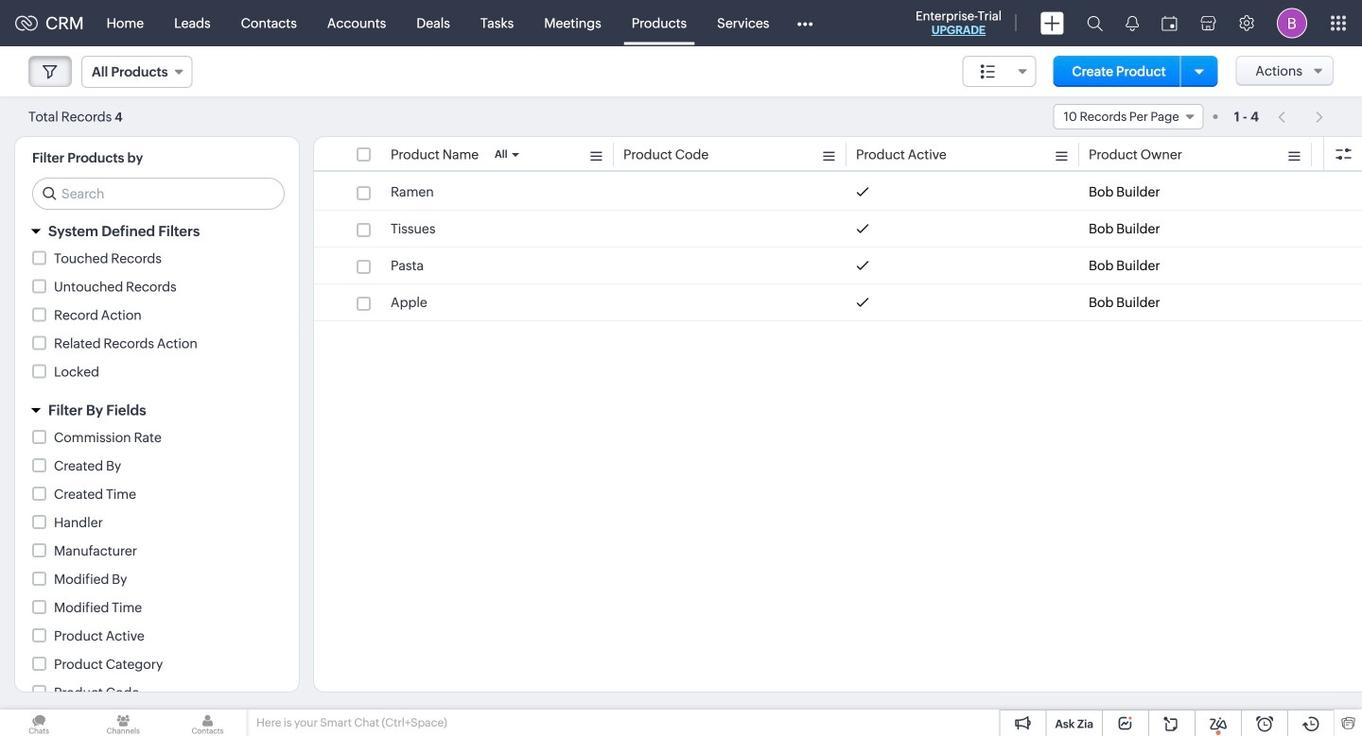 Task type: locate. For each thing, give the bounding box(es) containing it.
Other Modules field
[[784, 8, 825, 38]]

search element
[[1075, 0, 1114, 46]]

logo image
[[15, 16, 38, 31]]

navigation
[[1269, 103, 1334, 131]]

create menu image
[[1040, 12, 1064, 35]]

search image
[[1087, 15, 1103, 31]]

row group
[[314, 174, 1362, 322]]

signals element
[[1114, 0, 1150, 46]]

create menu element
[[1029, 0, 1075, 46]]

size image
[[980, 63, 996, 80]]

None field
[[81, 56, 193, 88], [962, 56, 1036, 87], [1053, 104, 1204, 130], [81, 56, 193, 88], [1053, 104, 1204, 130]]

signals image
[[1126, 15, 1139, 31]]



Task type: describe. For each thing, give the bounding box(es) containing it.
calendar image
[[1162, 16, 1178, 31]]

chats image
[[0, 710, 78, 737]]

profile image
[[1277, 8, 1307, 38]]

channels image
[[84, 710, 162, 737]]

Search text field
[[33, 179, 284, 209]]

none field "size"
[[962, 56, 1036, 87]]

profile element
[[1266, 0, 1319, 46]]

contacts image
[[169, 710, 246, 737]]



